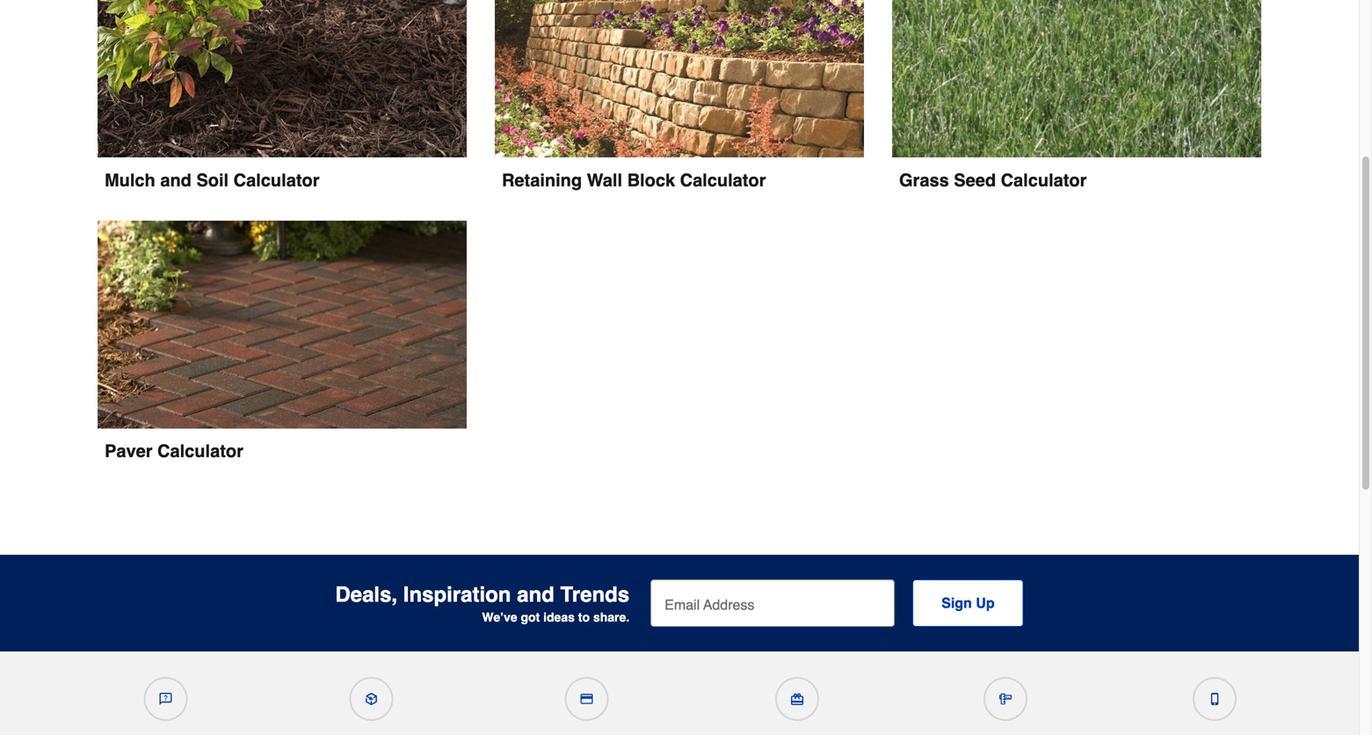 Task type: locate. For each thing, give the bounding box(es) containing it.
mulch and soil calculator link
[[98, 0, 467, 192]]

inspiration
[[403, 582, 511, 607]]

and
[[160, 170, 192, 190], [517, 582, 555, 607]]

0 vertical spatial and
[[160, 170, 192, 190]]

retaining
[[502, 170, 582, 190]]

a paver patio made with red paving stones in a herringbone pattern. image
[[98, 221, 467, 428]]

1 vertical spatial and
[[517, 582, 555, 607]]

calculator inside grass seed calculator link
[[1001, 170, 1087, 190]]

wall
[[587, 170, 623, 190]]

calculator right block
[[680, 170, 766, 190]]

dimensions image
[[1000, 693, 1012, 705]]

we've
[[482, 610, 518, 624]]

calculator
[[234, 170, 320, 190], [680, 170, 766, 190], [1001, 170, 1087, 190], [157, 441, 243, 461]]

1 horizontal spatial and
[[517, 582, 555, 607]]

customer care image
[[159, 693, 172, 705]]

a two-tier retaining wall made of brown retaining wall blocks and planted with flowers and shrubs. image
[[495, 0, 864, 157]]

calculator right seed
[[1001, 170, 1087, 190]]

deals, inspiration and trends we've got ideas to share.
[[335, 582, 630, 624]]

deals,
[[335, 582, 398, 607]]

sign up
[[942, 595, 995, 611]]

grass seed calculator link
[[892, 0, 1262, 192]]

paver calculator
[[105, 441, 243, 461]]

share.
[[593, 610, 630, 624]]

sign up form
[[651, 580, 1024, 627]]

and up got
[[517, 582, 555, 607]]

ideas
[[543, 610, 575, 624]]

paver
[[105, 441, 153, 461]]

calculator right paver
[[157, 441, 243, 461]]

and left soil
[[160, 170, 192, 190]]

sign up button
[[913, 580, 1024, 627]]

and inside deals, inspiration and trends we've got ideas to share.
[[517, 582, 555, 607]]

calculator right soil
[[234, 170, 320, 190]]

up
[[976, 595, 995, 611]]

Email Address email field
[[651, 580, 895, 627]]



Task type: vqa. For each thing, say whether or not it's contained in the screenshot.
Add To Cart "link" inside 119 list item
no



Task type: describe. For each thing, give the bounding box(es) containing it.
mulch and soil calculator
[[105, 170, 320, 190]]

paver calculator link
[[98, 221, 467, 463]]

calculator inside retaining wall block calculator link
[[680, 170, 766, 190]]

seed
[[954, 170, 996, 190]]

got
[[521, 610, 540, 624]]

gift card image
[[791, 693, 803, 705]]

retaining wall block calculator
[[502, 170, 766, 190]]

mulch
[[105, 170, 155, 190]]

retaining wall block calculator link
[[495, 0, 864, 192]]

grass
[[899, 170, 949, 190]]

grass seed calculator
[[899, 170, 1087, 190]]

healthy fescue grass growing in a lawn. image
[[892, 0, 1262, 157]]

to
[[578, 610, 590, 624]]

sign
[[942, 595, 972, 611]]

calculator inside paver calculator link
[[157, 441, 243, 461]]

calculator inside the mulch and soil calculator link
[[234, 170, 320, 190]]

credit card image
[[581, 693, 593, 705]]

0 horizontal spatial and
[[160, 170, 192, 190]]

trends
[[560, 582, 630, 607]]

pickup image
[[365, 693, 378, 705]]

soil
[[196, 170, 229, 190]]

mobile image
[[1209, 693, 1221, 705]]

block
[[627, 170, 675, 190]]

dark brown hardwood mulch and a small shrub in a planting bed next to a patio block wall. image
[[98, 0, 467, 157]]



